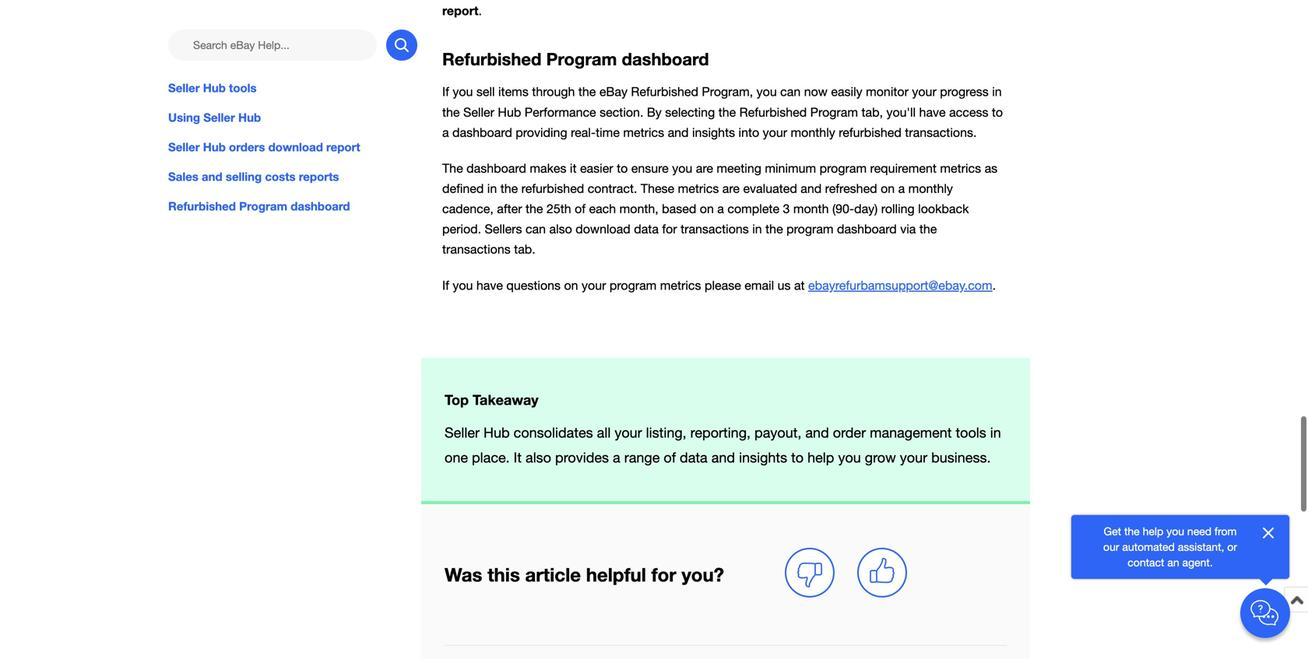 Task type: describe. For each thing, give the bounding box(es) containing it.
help inside get the help you need from our automated assistant, or contact an agent.
[[1143, 526, 1164, 538]]

orders
[[229, 140, 265, 154]]

the left ebay
[[579, 85, 596, 99]]

tab.
[[514, 242, 536, 257]]

using seller hub link
[[168, 109, 418, 126]]

tools inside the seller hub consolidates all your listing, reporting, payout, and order management tools in one place. it also provides a range of data and insights to help you grow your business.
[[956, 425, 987, 441]]

get the help you need from our automated assistant, or contact an agent.
[[1104, 526, 1238, 570]]

dashboard up defined
[[467, 161, 527, 176]]

complete
[[728, 202, 780, 216]]

reports
[[299, 170, 339, 184]]

ebayrefurbamsupport@ebay.com link
[[809, 278, 993, 293]]

lookback
[[919, 202, 970, 216]]

need
[[1188, 526, 1212, 538]]

0 vertical spatial on
[[881, 182, 895, 196]]

after
[[497, 202, 522, 216]]

the left 25th
[[526, 202, 543, 216]]

seller hub tools link
[[168, 79, 418, 97]]

dashboard inside 'if you sell items through the ebay refurbished program, you can now easily monitor your progress in the seller hub performance section. by selecting the refurbished program tab, you'll have access to a dashboard providing real-time metrics and insights into your monthly refurbished transactions.'
[[453, 125, 513, 140]]

sell
[[477, 85, 495, 99]]

was this article helpful for you?
[[445, 564, 725, 586]]

and left order
[[806, 425, 830, 441]]

hub up orders
[[238, 111, 261, 125]]

can inside 'if you sell items through the ebay refurbished program, you can now easily monitor your progress in the seller hub performance section. by selecting the refurbished program tab, you'll have access to a dashboard providing real-time metrics and insights into your monthly refurbished transactions.'
[[781, 85, 801, 99]]

at
[[795, 278, 805, 293]]

top takeaway
[[445, 392, 539, 409]]

also inside the seller hub consolidates all your listing, reporting, payout, and order management tools in one place. it also provides a range of data and insights to help you grow your business.
[[526, 450, 552, 466]]

hub for seller hub tools
[[203, 81, 226, 95]]

items
[[499, 85, 529, 99]]

(90-
[[833, 202, 855, 216]]

easily
[[832, 85, 863, 99]]

real-
[[571, 125, 596, 140]]

seller hub orders download report
[[168, 140, 360, 154]]

month,
[[620, 202, 659, 216]]

get the help you need from our automated assistant, or contact an agent. tooltip
[[1097, 524, 1245, 571]]

makes
[[530, 161, 567, 176]]

rolling
[[882, 202, 915, 216]]

you inside the seller hub consolidates all your listing, reporting, payout, and order management tools in one place. it also provides a range of data and insights to help you grow your business.
[[839, 450, 862, 466]]

a inside 'if you sell items through the ebay refurbished program, you can now easily monitor your progress in the seller hub performance section. by selecting the refurbished program tab, you'll have access to a dashboard providing real-time metrics and insights into your monthly refurbished transactions.'
[[443, 125, 449, 140]]

to inside 'if you sell items through the ebay refurbished program, you can now easily monitor your progress in the seller hub performance section. by selecting the refurbished program tab, you'll have access to a dashboard providing real-time metrics and insights into your monthly refurbished transactions.'
[[993, 105, 1004, 119]]

the inside get the help you need from our automated assistant, or contact an agent.
[[1125, 526, 1140, 538]]

progress
[[941, 85, 989, 99]]

in inside 'if you sell items through the ebay refurbished program, you can now easily monitor your progress in the seller hub performance section. by selecting the refurbished program tab, you'll have access to a dashboard providing real-time metrics and insights into your monthly refurbished transactions.'
[[993, 85, 1002, 99]]

easier
[[580, 161, 614, 176]]

dashboard inside refurbished program dashboard "link"
[[291, 200, 350, 214]]

of inside the seller hub consolidates all your listing, reporting, payout, and order management tools in one place. it also provides a range of data and insights to help you grow your business.
[[664, 450, 676, 466]]

0 vertical spatial .
[[479, 3, 482, 18]]

hub inside 'if you sell items through the ebay refurbished program, you can now easily monitor your progress in the seller hub performance section. by selecting the refurbished program tab, you'll have access to a dashboard providing real-time metrics and insights into your monthly refurbished transactions.'
[[498, 105, 522, 119]]

contact
[[1128, 557, 1165, 570]]

data inside the dashboard makes it easier to ensure you are meeting minimum program requirement metrics as defined in the refurbished contract. these metrics are evaluated and refreshed on a monthly cadence, after the 25th of each month, based on a complete 3 month (90-day) rolling lookback period. sellers can also download data for transactions in the program dashboard via the transactions tab.
[[634, 222, 659, 237]]

sales and selling costs reports
[[168, 170, 339, 184]]

an
[[1168, 557, 1180, 570]]

insights inside the seller hub consolidates all your listing, reporting, payout, and order management tools in one place. it also provides a range of data and insights to help you grow your business.
[[739, 450, 788, 466]]

for inside the dashboard makes it easier to ensure you are meeting minimum program requirement metrics as defined in the refurbished contract. these metrics are evaluated and refreshed on a monthly cadence, after the 25th of each month, based on a complete 3 month (90-day) rolling lookback period. sellers can also download data for transactions in the program dashboard via the transactions tab.
[[663, 222, 678, 237]]

sales
[[168, 170, 199, 184]]

defined
[[443, 182, 484, 196]]

metrics inside 'if you sell items through the ebay refurbished program, you can now easily monitor your progress in the seller hub performance section. by selecting the refurbished program tab, you'll have access to a dashboard providing real-time metrics and insights into your monthly refurbished transactions.'
[[624, 125, 665, 140]]

seller inside 'if you sell items through the ebay refurbished program, you can now easily monitor your progress in the seller hub performance section. by selecting the refurbished program tab, you'll have access to a dashboard providing real-time metrics and insights into your monthly refurbished transactions.'
[[464, 105, 495, 119]]

all
[[597, 425, 611, 441]]

top
[[445, 392, 469, 409]]

1 vertical spatial are
[[723, 182, 740, 196]]

refurbished program dashboard inside "link"
[[168, 200, 350, 214]]

if for if you have questions on your program metrics please email us at ebayrefurbamsupport@ebay.com .
[[443, 278, 449, 293]]

if you have questions on your program metrics please email us at ebayrefurbamsupport@ebay.com .
[[443, 278, 997, 293]]

seller hub tools
[[168, 81, 257, 95]]

article
[[526, 564, 581, 586]]

ensure
[[632, 161, 669, 176]]

your right all
[[615, 425, 643, 441]]

contract.
[[588, 182, 638, 196]]

sellers
[[485, 222, 522, 237]]

questions
[[507, 278, 561, 293]]

please
[[705, 278, 742, 293]]

you right program,
[[757, 85, 777, 99]]

and inside 'if you sell items through the ebay refurbished program, you can now easily monitor your progress in the seller hub performance section. by selecting the refurbished program tab, you'll have access to a dashboard providing real-time metrics and insights into your monthly refurbished transactions.'
[[668, 125, 689, 140]]

consolidates
[[514, 425, 593, 441]]

via
[[901, 222, 917, 237]]

refurbished inside "link"
[[168, 200, 236, 214]]

section.
[[600, 105, 644, 119]]

1 vertical spatial have
[[477, 278, 503, 293]]

range
[[625, 450, 660, 466]]

our
[[1104, 541, 1120, 554]]

your program
[[582, 278, 657, 293]]

monthly inside 'if you sell items through the ebay refurbished program, you can now easily monitor your progress in the seller hub performance section. by selecting the refurbished program tab, you'll have access to a dashboard providing real-time metrics and insights into your monthly refurbished transactions.'
[[791, 125, 836, 140]]

reporting,
[[691, 425, 751, 441]]

seller for seller hub consolidates all your listing, reporting, payout, and order management tools in one place. it also provides a range of data and insights to help you grow your business.
[[445, 425, 480, 441]]

providing
[[516, 125, 568, 140]]

seller down seller hub tools on the top
[[204, 111, 235, 125]]

hub for seller hub orders download report
[[203, 140, 226, 154]]

refurbished up by
[[631, 85, 699, 99]]

takeaway
[[473, 392, 539, 409]]

these
[[641, 182, 675, 196]]

helpful
[[586, 564, 647, 586]]

25th
[[547, 202, 572, 216]]

access
[[950, 105, 989, 119]]

your down management
[[900, 450, 928, 466]]

a down the requirement
[[899, 182, 906, 196]]

1 vertical spatial .
[[993, 278, 997, 293]]

day)
[[855, 202, 878, 216]]

download inside the dashboard makes it easier to ensure you are meeting minimum program requirement metrics as defined in the refurbished contract. these metrics are evaluated and refreshed on a monthly cadence, after the 25th of each month, based on a complete 3 month (90-day) rolling lookback period. sellers can also download data for transactions in the program dashboard via the transactions tab.
[[576, 222, 631, 237]]

seller hub consolidates all your listing, reporting, payout, and order management tools in one place. it also provides a range of data and insights to help you grow your business.
[[445, 425, 1002, 466]]

a left complete
[[718, 202, 725, 216]]

to inside the seller hub consolidates all your listing, reporting, payout, and order management tools in one place. it also provides a range of data and insights to help you grow your business.
[[792, 450, 804, 466]]

cadence,
[[443, 202, 494, 216]]

period.
[[443, 222, 482, 237]]

sales and selling costs reports link
[[168, 168, 418, 186]]

if for if you sell items through the ebay refurbished program, you can now easily monitor your progress in the seller hub performance section. by selecting the refurbished program tab, you'll have access to a dashboard providing real-time metrics and insights into your monthly refurbished transactions.
[[443, 85, 449, 99]]

email
[[745, 278, 775, 293]]

refurbished program dashboard link
[[168, 198, 418, 215]]

minimum
[[765, 161, 817, 176]]

in down complete
[[753, 222, 763, 237]]

in up after
[[488, 182, 497, 196]]

meeting
[[717, 161, 762, 176]]

into
[[739, 125, 760, 140]]

agent.
[[1183, 557, 1214, 570]]

selling
[[226, 170, 262, 184]]

tab,
[[862, 105, 884, 119]]

the dashboard makes it easier to ensure you are meeting minimum program requirement metrics as defined in the refurbished contract. these metrics are evaluated and refreshed on a monthly cadence, after the 25th of each month, based on a complete 3 month (90-day) rolling lookback period. sellers can also download data for transactions in the program dashboard via the transactions tab.
[[443, 161, 998, 257]]

from
[[1215, 526, 1238, 538]]

metrics left the as
[[941, 161, 982, 176]]

evaluated
[[744, 182, 798, 196]]



Task type: locate. For each thing, give the bounding box(es) containing it.
1 horizontal spatial .
[[993, 278, 997, 293]]

can up tab.
[[526, 222, 546, 237]]

metrics left please
[[661, 278, 702, 293]]

on right based
[[700, 202, 714, 216]]

and down reporting,
[[712, 450, 736, 466]]

0 horizontal spatial download
[[268, 140, 323, 154]]

program down easily
[[811, 105, 859, 119]]

seller for seller hub tools
[[168, 81, 200, 95]]

ebay
[[600, 85, 628, 99]]

dashboard down reports
[[291, 200, 350, 214]]

business.
[[932, 450, 991, 466]]

tools
[[229, 81, 257, 95], [956, 425, 987, 441]]

monthly up lookback at right
[[909, 182, 954, 196]]

the up after
[[501, 182, 518, 196]]

0 horizontal spatial are
[[696, 161, 714, 176]]

dashboard down day)
[[838, 222, 897, 237]]

1 horizontal spatial help
[[1143, 526, 1164, 538]]

1 horizontal spatial refurbished
[[839, 125, 902, 140]]

and down selecting
[[668, 125, 689, 140]]

refurbished inside the dashboard makes it easier to ensure you are meeting minimum program requirement metrics as defined in the refurbished contract. these metrics are evaluated and refreshed on a monthly cadence, after the 25th of each month, based on a complete 3 month (90-day) rolling lookback period. sellers can also download data for transactions in the program dashboard via the transactions tab.
[[522, 182, 585, 196]]

have inside 'if you sell items through the ebay refurbished program, you can now easily monitor your progress in the seller hub performance section. by selecting the refurbished program tab, you'll have access to a dashboard providing real-time metrics and insights into your monthly refurbished transactions.'
[[920, 105, 946, 119]]

month
[[794, 202, 829, 216]]

data down reporting,
[[680, 450, 708, 466]]

metrics down by
[[624, 125, 665, 140]]

provides
[[556, 450, 609, 466]]

and inside the dashboard makes it easier to ensure you are meeting minimum program requirement metrics as defined in the refurbished contract. these metrics are evaluated and refreshed on a monthly cadence, after the 25th of each month, based on a complete 3 month (90-day) rolling lookback period. sellers can also download data for transactions in the program dashboard via the transactions tab.
[[801, 182, 822, 196]]

1 vertical spatial if
[[443, 278, 449, 293]]

and up month
[[801, 182, 822, 196]]

if inside 'if you sell items through the ebay refurbished program, you can now easily monitor your progress in the seller hub performance section. by selecting the refurbished program tab, you'll have access to a dashboard providing real-time metrics and insights into your monthly refurbished transactions.'
[[443, 85, 449, 99]]

1 horizontal spatial tools
[[956, 425, 987, 441]]

0 vertical spatial help
[[808, 450, 835, 466]]

tools up using seller hub on the top
[[229, 81, 257, 95]]

1 vertical spatial can
[[526, 222, 546, 237]]

this
[[488, 564, 520, 586]]

insights down payout,
[[739, 450, 788, 466]]

1 vertical spatial on
[[700, 202, 714, 216]]

0 vertical spatial also
[[550, 222, 573, 237]]

1 if from the top
[[443, 85, 449, 99]]

1 vertical spatial refurbished
[[522, 182, 585, 196]]

refurbished down "tab,"
[[839, 125, 902, 140]]

the
[[579, 85, 596, 99], [443, 105, 460, 119], [719, 105, 736, 119], [501, 182, 518, 196], [526, 202, 543, 216], [766, 222, 784, 237], [920, 222, 938, 237], [1125, 526, 1140, 538]]

your up you'll
[[913, 85, 937, 99]]

based
[[662, 202, 697, 216]]

for
[[663, 222, 678, 237], [652, 564, 677, 586]]

if down period.
[[443, 278, 449, 293]]

report
[[326, 140, 360, 154]]

1 vertical spatial monthly
[[909, 182, 954, 196]]

1 horizontal spatial data
[[680, 450, 708, 466]]

the down program,
[[719, 105, 736, 119]]

your
[[913, 85, 937, 99], [763, 125, 788, 140], [615, 425, 643, 441], [900, 450, 928, 466]]

using
[[168, 111, 200, 125]]

insights down selecting
[[693, 125, 736, 140]]

help inside the seller hub consolidates all your listing, reporting, payout, and order management tools in one place. it also provides a range of data and insights to help you grow your business.
[[808, 450, 835, 466]]

you?
[[682, 564, 725, 586]]

0 horizontal spatial data
[[634, 222, 659, 237]]

seller for seller hub orders download report
[[168, 140, 200, 154]]

0 vertical spatial data
[[634, 222, 659, 237]]

to inside the dashboard makes it easier to ensure you are meeting minimum program requirement metrics as defined in the refurbished contract. these metrics are evaluated and refreshed on a monthly cadence, after the 25th of each month, based on a complete 3 month (90-day) rolling lookback period. sellers can also download data for transactions in the program dashboard via the transactions tab.
[[617, 161, 628, 176]]

of right 25th
[[575, 202, 586, 216]]

insights inside 'if you sell items through the ebay refurbished program, you can now easily monitor your progress in the seller hub performance section. by selecting the refurbished program tab, you'll have access to a dashboard providing real-time metrics and insights into your monthly refurbished transactions.'
[[693, 125, 736, 140]]

0 horizontal spatial can
[[526, 222, 546, 237]]

in right progress
[[993, 85, 1002, 99]]

of inside the dashboard makes it easier to ensure you are meeting minimum program requirement metrics as defined in the refurbished contract. these metrics are evaluated and refreshed on a monthly cadence, after the 25th of each month, based on a complete 3 month (90-day) rolling lookback period. sellers can also download data for transactions in the program dashboard via the transactions tab.
[[575, 202, 586, 216]]

1 vertical spatial help
[[1143, 526, 1164, 538]]

0 vertical spatial can
[[781, 85, 801, 99]]

monthly down now
[[791, 125, 836, 140]]

selecting
[[666, 105, 715, 119]]

transactions down period.
[[443, 242, 511, 257]]

1 vertical spatial to
[[617, 161, 628, 176]]

0 horizontal spatial transactions
[[443, 242, 511, 257]]

the
[[443, 161, 463, 176]]

1 horizontal spatial can
[[781, 85, 801, 99]]

dashboard down sell on the left of page
[[453, 125, 513, 140]]

0 vertical spatial tools
[[229, 81, 257, 95]]

1 horizontal spatial of
[[664, 450, 676, 466]]

2 horizontal spatial to
[[993, 105, 1004, 119]]

you left the need
[[1167, 526, 1185, 538]]

0 vertical spatial transactions
[[681, 222, 749, 237]]

2 if from the top
[[443, 278, 449, 293]]

1 horizontal spatial program
[[547, 49, 617, 69]]

3
[[783, 202, 790, 216]]

0 horizontal spatial .
[[479, 3, 482, 18]]

you inside get the help you need from our automated assistant, or contact an agent.
[[1167, 526, 1185, 538]]

2 vertical spatial program
[[239, 200, 288, 214]]

0 horizontal spatial refurbished program dashboard
[[168, 200, 350, 214]]

a left the range
[[613, 450, 621, 466]]

program down month
[[787, 222, 834, 237]]

1 horizontal spatial on
[[700, 202, 714, 216]]

1 horizontal spatial have
[[920, 105, 946, 119]]

program up through
[[547, 49, 617, 69]]

on
[[881, 182, 895, 196], [700, 202, 714, 216], [564, 278, 579, 293]]

also right it
[[526, 450, 552, 466]]

us
[[778, 278, 791, 293]]

seller up using
[[168, 81, 200, 95]]

0 vertical spatial download
[[268, 140, 323, 154]]

seller down sell on the left of page
[[464, 105, 495, 119]]

seller up one
[[445, 425, 480, 441]]

0 vertical spatial have
[[920, 105, 946, 119]]

for left you?
[[652, 564, 677, 586]]

payout,
[[755, 425, 802, 441]]

a up the
[[443, 125, 449, 140]]

hub down items
[[498, 105, 522, 119]]

help
[[808, 450, 835, 466], [1143, 526, 1164, 538]]

are left meeting
[[696, 161, 714, 176]]

help down order
[[808, 450, 835, 466]]

time
[[596, 125, 620, 140]]

the right via
[[920, 222, 938, 237]]

requirement
[[871, 161, 937, 176]]

if you sell items through the ebay refurbished program, you can now easily monitor your progress in the seller hub performance section. by selecting the refurbished program tab, you'll have access to a dashboard providing real-time metrics and insights into your monthly refurbished transactions.
[[443, 85, 1004, 140]]

1 vertical spatial data
[[680, 450, 708, 466]]

to right access
[[993, 105, 1004, 119]]

place.
[[472, 450, 510, 466]]

was
[[445, 564, 483, 586]]

and
[[668, 125, 689, 140], [202, 170, 223, 184], [801, 182, 822, 196], [806, 425, 830, 441], [712, 450, 736, 466]]

if
[[443, 85, 449, 99], [443, 278, 449, 293]]

data down month,
[[634, 222, 659, 237]]

for down based
[[663, 222, 678, 237]]

seller
[[168, 81, 200, 95], [464, 105, 495, 119], [204, 111, 235, 125], [168, 140, 200, 154], [445, 425, 480, 441]]

the right get
[[1125, 526, 1140, 538]]

you left sell on the left of page
[[453, 85, 473, 99]]

1 horizontal spatial monthly
[[909, 182, 954, 196]]

are
[[696, 161, 714, 176], [723, 182, 740, 196]]

program,
[[702, 85, 754, 99]]

1 vertical spatial refurbished program dashboard
[[168, 200, 350, 214]]

management
[[870, 425, 952, 441]]

0 horizontal spatial of
[[575, 202, 586, 216]]

refurbished program dashboard down the sales and selling costs reports
[[168, 200, 350, 214]]

download
[[268, 140, 323, 154], [576, 222, 631, 237]]

0 vertical spatial are
[[696, 161, 714, 176]]

on right questions
[[564, 278, 579, 293]]

the down the 3
[[766, 222, 784, 237]]

if left sell on the left of page
[[443, 85, 449, 99]]

2 vertical spatial to
[[792, 450, 804, 466]]

in
[[993, 85, 1002, 99], [488, 182, 497, 196], [753, 222, 763, 237], [991, 425, 1002, 441]]

hub up place.
[[484, 425, 510, 441]]

seller down using
[[168, 140, 200, 154]]

0 horizontal spatial program
[[239, 200, 288, 214]]

also down 25th
[[550, 222, 573, 237]]

2 horizontal spatial program
[[811, 105, 859, 119]]

program down the sales and selling costs reports
[[239, 200, 288, 214]]

1 vertical spatial also
[[526, 450, 552, 466]]

of down listing,
[[664, 450, 676, 466]]

you'll
[[887, 105, 916, 119]]

seller inside the seller hub consolidates all your listing, reporting, payout, and order management tools in one place. it also provides a range of data and insights to help you grow your business.
[[445, 425, 480, 441]]

1 horizontal spatial insights
[[739, 450, 788, 466]]

data inside the seller hub consolidates all your listing, reporting, payout, and order management tools in one place. it also provides a range of data and insights to help you grow your business.
[[680, 450, 708, 466]]

1 vertical spatial transactions
[[443, 242, 511, 257]]

refurbished up sell on the left of page
[[443, 49, 542, 69]]

to down payout,
[[792, 450, 804, 466]]

download down each
[[576, 222, 631, 237]]

by
[[647, 105, 662, 119]]

help up the automated
[[1143, 526, 1164, 538]]

program up refreshed
[[820, 161, 867, 176]]

you down period.
[[453, 278, 473, 293]]

assistant,
[[1179, 541, 1225, 554]]

through
[[532, 85, 575, 99]]

using seller hub
[[168, 111, 261, 125]]

have left questions
[[477, 278, 503, 293]]

are down meeting
[[723, 182, 740, 196]]

refurbished down makes
[[522, 182, 585, 196]]

0 vertical spatial refurbished program dashboard
[[443, 49, 709, 69]]

1 horizontal spatial are
[[723, 182, 740, 196]]

0 horizontal spatial tools
[[229, 81, 257, 95]]

have up transactions.
[[920, 105, 946, 119]]

0 horizontal spatial insights
[[693, 125, 736, 140]]

you
[[453, 85, 473, 99], [757, 85, 777, 99], [673, 161, 693, 176], [453, 278, 473, 293], [839, 450, 862, 466], [1167, 526, 1185, 538]]

1 vertical spatial of
[[664, 450, 676, 466]]

grow
[[865, 450, 897, 466]]

refurbished up into
[[740, 105, 807, 119]]

0 horizontal spatial help
[[808, 450, 835, 466]]

2 vertical spatial on
[[564, 278, 579, 293]]

now
[[805, 85, 828, 99]]

0 vertical spatial of
[[575, 202, 586, 216]]

metrics
[[624, 125, 665, 140], [941, 161, 982, 176], [678, 182, 719, 196], [661, 278, 702, 293]]

monthly inside the dashboard makes it easier to ensure you are meeting minimum program requirement metrics as defined in the refurbished contract. these metrics are evaluated and refreshed on a monthly cadence, after the 25th of each month, based on a complete 3 month (90-day) rolling lookback period. sellers can also download data for transactions in the program dashboard via the transactions tab.
[[909, 182, 954, 196]]

can left now
[[781, 85, 801, 99]]

transactions down based
[[681, 222, 749, 237]]

refurbished down the sales
[[168, 200, 236, 214]]

0 horizontal spatial refurbished
[[522, 182, 585, 196]]

program inside "link"
[[239, 200, 288, 214]]

in inside the seller hub consolidates all your listing, reporting, payout, and order management tools in one place. it also provides a range of data and insights to help you grow your business.
[[991, 425, 1002, 441]]

1 vertical spatial download
[[576, 222, 631, 237]]

a inside the seller hub consolidates all your listing, reporting, payout, and order management tools in one place. it also provides a range of data and insights to help you grow your business.
[[613, 450, 621, 466]]

0 vertical spatial to
[[993, 105, 1004, 119]]

0 vertical spatial insights
[[693, 125, 736, 140]]

the up the
[[443, 105, 460, 119]]

refurbished inside 'if you sell items through the ebay refurbished program, you can now easily monitor your progress in the seller hub performance section. by selecting the refurbished program tab, you'll have access to a dashboard providing real-time metrics and insights into your monthly refurbished transactions.'
[[839, 125, 902, 140]]

in up business.
[[991, 425, 1002, 441]]

you down order
[[839, 450, 862, 466]]

transactions.
[[906, 125, 977, 140]]

0 horizontal spatial to
[[617, 161, 628, 176]]

0 vertical spatial program
[[547, 49, 617, 69]]

0 horizontal spatial on
[[564, 278, 579, 293]]

0 vertical spatial monthly
[[791, 125, 836, 140]]

can inside the dashboard makes it easier to ensure you are meeting minimum program requirement metrics as defined in the refurbished contract. these metrics are evaluated and refreshed on a monthly cadence, after the 25th of each month, based on a complete 3 month (90-day) rolling lookback period. sellers can also download data for transactions in the program dashboard via the transactions tab.
[[526, 222, 546, 237]]

1 vertical spatial program
[[811, 105, 859, 119]]

hub up using seller hub on the top
[[203, 81, 226, 95]]

on up rolling
[[881, 182, 895, 196]]

0 vertical spatial for
[[663, 222, 678, 237]]

get
[[1104, 526, 1122, 538]]

one
[[445, 450, 468, 466]]

1 vertical spatial insights
[[739, 450, 788, 466]]

0 vertical spatial refurbished
[[839, 125, 902, 140]]

0 vertical spatial program
[[820, 161, 867, 176]]

0 horizontal spatial monthly
[[791, 125, 836, 140]]

you up 'these'
[[673, 161, 693, 176]]

1 vertical spatial program
[[787, 222, 834, 237]]

also inside the dashboard makes it easier to ensure you are meeting minimum program requirement metrics as defined in the refurbished contract. these metrics are evaluated and refreshed on a monthly cadence, after the 25th of each month, based on a complete 3 month (90-day) rolling lookback period. sellers can also download data for transactions in the program dashboard via the transactions tab.
[[550, 222, 573, 237]]

metrics up based
[[678, 182, 719, 196]]

hub inside the seller hub consolidates all your listing, reporting, payout, and order management tools in one place. it also provides a range of data and insights to help you grow your business.
[[484, 425, 510, 441]]

2 horizontal spatial on
[[881, 182, 895, 196]]

tools up business.
[[956, 425, 987, 441]]

seller hub orders download report link
[[168, 139, 418, 156]]

Search eBay Help... text field
[[168, 30, 377, 61]]

and right the sales
[[202, 170, 223, 184]]

refurbished program dashboard up through
[[443, 49, 709, 69]]

automated
[[1123, 541, 1176, 554]]

1 horizontal spatial refurbished program dashboard
[[443, 49, 709, 69]]

.
[[479, 3, 482, 18], [993, 278, 997, 293]]

1 horizontal spatial download
[[576, 222, 631, 237]]

to up contract.
[[617, 161, 628, 176]]

you inside the dashboard makes it easier to ensure you are meeting minimum program requirement metrics as defined in the refurbished contract. these metrics are evaluated and refreshed on a monthly cadence, after the 25th of each month, based on a complete 3 month (90-day) rolling lookback period. sellers can also download data for transactions in the program dashboard via the transactions tab.
[[673, 161, 693, 176]]

transactions
[[681, 222, 749, 237], [443, 242, 511, 257]]

1 horizontal spatial to
[[792, 450, 804, 466]]

0 horizontal spatial have
[[477, 278, 503, 293]]

dashboard up by
[[622, 49, 709, 69]]

data
[[634, 222, 659, 237], [680, 450, 708, 466]]

program inside 'if you sell items through the ebay refurbished program, you can now easily monitor your progress in the seller hub performance section. by selecting the refurbished program tab, you'll have access to a dashboard providing real-time metrics and insights into your monthly refurbished transactions.'
[[811, 105, 859, 119]]

hub down using seller hub on the top
[[203, 140, 226, 154]]

hub for seller hub consolidates all your listing, reporting, payout, and order management tools in one place. it also provides a range of data and insights to help you grow your business.
[[484, 425, 510, 441]]

listing,
[[646, 425, 687, 441]]

1 vertical spatial tools
[[956, 425, 987, 441]]

download down using seller hub link
[[268, 140, 323, 154]]

ebayrefurbamsupport@ebay.com
[[809, 278, 993, 293]]

1 horizontal spatial transactions
[[681, 222, 749, 237]]

your right into
[[763, 125, 788, 140]]

monitor
[[866, 85, 909, 99]]

0 vertical spatial if
[[443, 85, 449, 99]]

refreshed
[[826, 182, 878, 196]]

1 vertical spatial for
[[652, 564, 677, 586]]

monthly
[[791, 125, 836, 140], [909, 182, 954, 196]]

tools inside the seller hub tools link
[[229, 81, 257, 95]]



Task type: vqa. For each thing, say whether or not it's contained in the screenshot.
the bottom have
yes



